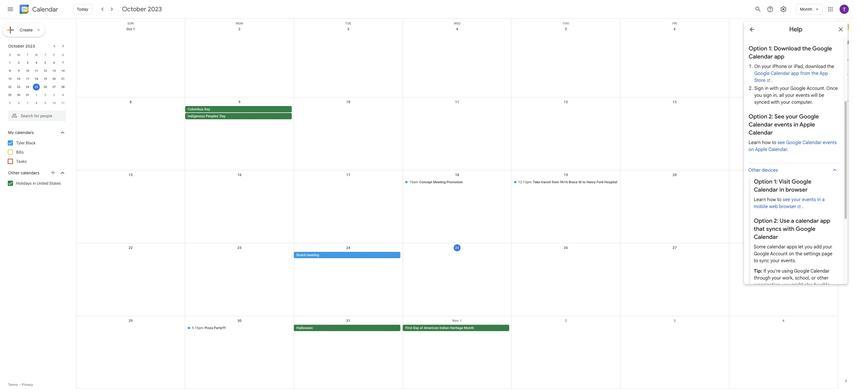 Task type: vqa. For each thing, say whether or not it's contained in the screenshot.
bottom 17
yes



Task type: describe. For each thing, give the bounding box(es) containing it.
5 for 1
[[44, 61, 46, 64]]

16 inside grid
[[238, 173, 242, 177]]

1 horizontal spatial day
[[220, 114, 226, 118]]

meeting
[[307, 253, 319, 257]]

terms link
[[8, 383, 18, 387]]

transit
[[542, 180, 552, 184]]

other calendars
[[8, 170, 40, 176]]

grid containing oct 1
[[76, 19, 839, 389]]

1 up 15 element
[[9, 61, 11, 64]]

november 11 element
[[60, 100, 66, 107]]

0 horizontal spatial october
[[8, 44, 24, 49]]

indigenous
[[188, 114, 205, 118]]

november 6 element
[[15, 100, 22, 107]]

henry
[[587, 180, 596, 184]]

halloween button
[[294, 325, 401, 331]]

today button
[[73, 2, 92, 16]]

26 element
[[42, 84, 49, 91]]

9 inside november 9 element
[[44, 101, 46, 105]]

of
[[420, 326, 423, 330]]

create button
[[2, 23, 45, 37]]

mon
[[236, 22, 243, 25]]

today
[[77, 7, 88, 12]]

take
[[533, 180, 541, 184]]

1 horizontal spatial 2023
[[148, 5, 162, 13]]

brace
[[569, 180, 578, 184]]

nov
[[453, 319, 459, 323]]

tasks
[[16, 159, 27, 164]]

23 element
[[15, 84, 22, 91]]

black
[[26, 141, 36, 145]]

other calendars button
[[1, 168, 72, 178]]

22 inside 'row group'
[[8, 85, 12, 89]]

12 for sun
[[564, 100, 569, 104]]

14 for sun
[[782, 100, 786, 104]]

10 element
[[24, 67, 31, 74]]

november 5 element
[[6, 100, 13, 107]]

30 for 1
[[17, 93, 20, 97]]

party!!!!
[[214, 326, 226, 330]]

10 for october 2023
[[26, 69, 29, 72]]

f
[[53, 53, 55, 56]]

6 for 1
[[53, 61, 55, 64]]

0 horizontal spatial 7
[[27, 101, 28, 105]]

16 inside "element"
[[17, 77, 20, 80]]

15 inside grid
[[129, 173, 133, 177]]

november 1 element
[[33, 92, 40, 99]]

w
[[35, 53, 38, 56]]

my calendars
[[8, 130, 34, 135]]

calendars for other calendars
[[21, 170, 40, 176]]

peoples'
[[206, 114, 219, 118]]

23 inside 'element'
[[17, 85, 20, 89]]

day for first
[[414, 326, 419, 330]]

22 element
[[6, 84, 13, 91]]

calendar
[[32, 5, 58, 13]]

support image
[[768, 6, 775, 13]]

board meeting
[[297, 253, 319, 257]]

board
[[297, 253, 306, 257]]

tyler
[[16, 141, 25, 145]]

sat
[[782, 22, 787, 25]]

other
[[8, 170, 20, 176]]

1 vertical spatial 20
[[673, 173, 677, 177]]

1 horizontal spatial 26
[[564, 246, 569, 250]]

13 element
[[51, 67, 58, 74]]

columbus day button
[[185, 106, 292, 112]]

october 2023 grid
[[5, 51, 67, 107]]

29 for 1
[[8, 93, 12, 97]]

st
[[579, 180, 582, 184]]

fri
[[673, 22, 678, 25]]

indian
[[440, 326, 449, 330]]

november 2 element
[[42, 92, 49, 99]]

oct 1
[[127, 27, 135, 31]]

november 7 element
[[24, 100, 31, 107]]

meeting
[[434, 180, 446, 184]]

11 element
[[33, 67, 40, 74]]

27 inside grid
[[673, 246, 677, 250]]

oct
[[127, 27, 132, 31]]

1 vertical spatial 25
[[456, 246, 460, 250]]

sun
[[128, 22, 134, 25]]

heritage
[[450, 326, 464, 330]]

1 vertical spatial october 2023
[[8, 44, 35, 49]]

month inside button
[[464, 326, 474, 330]]

ford
[[597, 180, 604, 184]]

1 horizontal spatial 10
[[53, 101, 56, 105]]

first day of american indian heritage month
[[406, 326, 474, 330]]

27 element
[[51, 84, 58, 91]]

november 8 element
[[33, 100, 40, 107]]

12:13pm take transit from 9616 brace st to henry ford hospital
[[519, 180, 618, 184]]

row containing oct 1
[[76, 25, 839, 97]]

month button
[[797, 2, 823, 16]]

calendar element
[[18, 3, 58, 16]]

–
[[19, 383, 21, 387]]

29 element
[[6, 92, 13, 99]]

create
[[20, 27, 33, 33]]

my calendars button
[[1, 128, 72, 137]]

29 for nov 1
[[129, 319, 133, 323]]

columbus
[[188, 107, 204, 111]]

my calendars list
[[1, 138, 72, 166]]

5:15pm pizza party!!!!
[[192, 326, 226, 330]]

11 for october 2023
[[35, 69, 38, 72]]

25 cell
[[32, 83, 41, 91]]

privacy
[[22, 383, 33, 387]]

28 inside 28 element
[[61, 85, 65, 89]]

states
[[49, 181, 61, 186]]

first
[[406, 326, 413, 330]]

6 for oct 1
[[674, 27, 676, 31]]

16 element
[[15, 76, 22, 82]]

10 for sun
[[347, 100, 351, 104]]

22 inside grid
[[129, 246, 133, 250]]

concept
[[420, 180, 433, 184]]

november 9 element
[[42, 100, 49, 107]]

row containing sun
[[76, 19, 839, 25]]

holidays
[[16, 181, 32, 186]]

in
[[33, 181, 36, 186]]

31 for nov 1
[[347, 319, 351, 323]]



Task type: locate. For each thing, give the bounding box(es) containing it.
november 4 element
[[60, 92, 66, 99]]

19 inside 'row group'
[[44, 77, 47, 80]]

0 horizontal spatial 13
[[53, 69, 56, 72]]

1 down 25, today "element"
[[36, 93, 37, 97]]

12 inside grid
[[564, 100, 569, 104]]

0 vertical spatial 20
[[53, 77, 56, 80]]

7 up 14 element
[[62, 61, 64, 64]]

october up sun
[[122, 5, 146, 13]]

31 up halloween button
[[347, 319, 351, 323]]

0 vertical spatial 16
[[17, 77, 20, 80]]

0 vertical spatial 31
[[26, 93, 29, 97]]

2 vertical spatial 6
[[18, 101, 20, 105]]

19 down 12 element
[[44, 77, 47, 80]]

0 horizontal spatial 10
[[26, 69, 29, 72]]

28 inside grid
[[782, 246, 786, 250]]

5 inside november 5 element
[[9, 101, 11, 105]]

first day of american indian heritage month button
[[403, 325, 510, 331]]

1 horizontal spatial 15
[[129, 173, 133, 177]]

5 down 29 element
[[9, 101, 11, 105]]

cell containing columbus day
[[185, 106, 294, 120]]

18 inside grid
[[456, 173, 460, 177]]

settings menu image
[[781, 6, 788, 13]]

18 down 11 element
[[35, 77, 38, 80]]

t left 'f'
[[44, 53, 46, 56]]

0 vertical spatial calendars
[[15, 130, 34, 135]]

0 vertical spatial 5
[[565, 27, 568, 31]]

12 for october 2023
[[44, 69, 47, 72]]

Search for people text field
[[12, 111, 62, 121]]

main drawer image
[[7, 6, 14, 13]]

row containing 1
[[5, 59, 67, 67]]

0 horizontal spatial 14
[[61, 69, 65, 72]]

None search field
[[0, 108, 72, 121]]

month inside popup button
[[801, 7, 813, 12]]

5:15pm
[[192, 326, 204, 330]]

1 right oct
[[133, 27, 135, 31]]

1 vertical spatial 29
[[129, 319, 133, 323]]

8 inside grid
[[130, 100, 132, 104]]

0 vertical spatial october
[[122, 5, 146, 13]]

0 vertical spatial 29
[[8, 93, 12, 97]]

5
[[565, 27, 568, 31], [44, 61, 46, 64], [9, 101, 11, 105]]

1 vertical spatial 23
[[238, 246, 242, 250]]

1 right nov
[[460, 319, 462, 323]]

1 vertical spatial 31
[[347, 319, 351, 323]]

halloween
[[297, 326, 313, 330]]

30 inside grid
[[238, 319, 242, 323]]

0 horizontal spatial 16
[[17, 77, 20, 80]]

0 horizontal spatial 20
[[53, 77, 56, 80]]

0 vertical spatial 6
[[674, 27, 676, 31]]

25, today element
[[33, 84, 40, 91]]

18 element
[[33, 76, 40, 82]]

1 horizontal spatial 7
[[62, 61, 64, 64]]

11 for sun
[[456, 100, 460, 104]]

1 vertical spatial month
[[464, 326, 474, 330]]

29 inside grid
[[129, 319, 133, 323]]

october 2023 up "m"
[[8, 44, 35, 49]]

1 vertical spatial 2023
[[25, 44, 35, 49]]

8 inside "row"
[[36, 101, 37, 105]]

5 down "thu"
[[565, 27, 568, 31]]

1 horizontal spatial 22
[[129, 246, 133, 250]]

hospital
[[605, 180, 618, 184]]

14
[[61, 69, 65, 72], [782, 100, 786, 104]]

0 horizontal spatial 23
[[17, 85, 20, 89]]

1 horizontal spatial s
[[62, 53, 64, 56]]

1 horizontal spatial 13
[[673, 100, 677, 104]]

tue
[[346, 22, 352, 25]]

day
[[205, 107, 210, 111], [220, 114, 226, 118], [414, 326, 419, 330]]

22
[[8, 85, 12, 89], [129, 246, 133, 250]]

0 vertical spatial 18
[[35, 77, 38, 80]]

month right heritage
[[464, 326, 474, 330]]

17 inside 'row group'
[[26, 77, 29, 80]]

1 vertical spatial 5
[[44, 61, 46, 64]]

9 up 16 "element"
[[18, 69, 20, 72]]

10am
[[410, 180, 419, 184]]

1 vertical spatial 13
[[673, 100, 677, 104]]

to
[[583, 180, 586, 184]]

14 inside grid
[[782, 100, 786, 104]]

30 for nov 1
[[238, 319, 242, 323]]

1 s from the left
[[9, 53, 11, 56]]

0 vertical spatial 30
[[17, 93, 20, 97]]

21 element
[[60, 76, 66, 82]]

16
[[17, 77, 20, 80], [238, 173, 242, 177]]

november 10 element
[[51, 100, 58, 107]]

0 vertical spatial 19
[[44, 77, 47, 80]]

2 horizontal spatial 6
[[674, 27, 676, 31]]

31 inside 'row group'
[[26, 93, 29, 97]]

11
[[35, 69, 38, 72], [456, 100, 460, 104], [61, 101, 65, 105]]

27
[[53, 85, 56, 89], [673, 246, 677, 250]]

14 element
[[60, 67, 66, 74]]

month
[[801, 7, 813, 12], [464, 326, 474, 330]]

2 horizontal spatial 11
[[456, 100, 460, 104]]

indigenous peoples' day button
[[185, 113, 292, 119]]

19 up 12:13pm take transit from 9616 brace st to henry ford hospital at the top of the page
[[564, 173, 569, 177]]

day right peoples'
[[220, 114, 226, 118]]

10
[[26, 69, 29, 72], [347, 100, 351, 104], [53, 101, 56, 105]]

0 horizontal spatial 5
[[9, 101, 11, 105]]

1 horizontal spatial 19
[[564, 173, 569, 177]]

3
[[348, 27, 350, 31], [27, 61, 28, 64], [53, 93, 55, 97], [674, 319, 676, 323]]

0 vertical spatial 22
[[8, 85, 12, 89]]

29
[[8, 93, 12, 97], [129, 319, 133, 323]]

2 s from the left
[[62, 53, 64, 56]]

20 inside 'row group'
[[53, 77, 56, 80]]

9 down november 2 'element'
[[44, 101, 46, 105]]

board meeting button
[[294, 252, 401, 258]]

october
[[122, 5, 146, 13], [8, 44, 24, 49]]

5 up 12 element
[[44, 61, 46, 64]]

0 horizontal spatial 26
[[44, 85, 47, 89]]

27 inside "element"
[[53, 85, 56, 89]]

6 down fri
[[674, 27, 676, 31]]

calendars
[[15, 130, 34, 135], [21, 170, 40, 176]]

0 horizontal spatial t
[[27, 53, 28, 56]]

28
[[61, 85, 65, 89], [782, 246, 786, 250]]

tyler black
[[16, 141, 36, 145]]

from
[[552, 180, 560, 184]]

holidays in united states
[[16, 181, 61, 186]]

0 horizontal spatial 11
[[35, 69, 38, 72]]

nov 1
[[453, 319, 462, 323]]

8 for october 2023
[[9, 69, 11, 72]]

1 vertical spatial 16
[[238, 173, 242, 177]]

1 horizontal spatial 12
[[564, 100, 569, 104]]

2 horizontal spatial day
[[414, 326, 419, 330]]

2 inside 'element'
[[44, 93, 46, 97]]

13 inside 13 element
[[53, 69, 56, 72]]

15 element
[[6, 76, 13, 82]]

united
[[37, 181, 48, 186]]

25
[[35, 85, 38, 89], [456, 246, 460, 250]]

1 vertical spatial 30
[[238, 319, 242, 323]]

0 horizontal spatial 2023
[[25, 44, 35, 49]]

19
[[44, 77, 47, 80], [564, 173, 569, 177]]

tab list
[[839, 19, 855, 373]]

1 horizontal spatial 23
[[238, 246, 242, 250]]

0 horizontal spatial 8
[[9, 69, 11, 72]]

17 inside grid
[[347, 173, 351, 177]]

row
[[76, 19, 839, 25], [76, 25, 839, 97], [5, 51, 67, 59], [5, 59, 67, 67], [5, 67, 67, 75], [5, 75, 67, 83], [5, 83, 67, 91], [5, 91, 67, 99], [76, 97, 839, 170], [5, 99, 67, 107], [76, 170, 839, 243], [76, 243, 839, 316], [76, 316, 839, 389]]

18
[[35, 77, 38, 80], [456, 173, 460, 177]]

24 inside "element"
[[26, 85, 29, 89]]

13 for october 2023
[[53, 69, 56, 72]]

31 down 24 "element"
[[26, 93, 29, 97]]

6
[[674, 27, 676, 31], [53, 61, 55, 64], [18, 101, 20, 105]]

my
[[8, 130, 14, 135]]

2 t from the left
[[44, 53, 46, 56]]

terms – privacy
[[8, 383, 33, 387]]

8
[[9, 69, 11, 72], [130, 100, 132, 104], [36, 101, 37, 105]]

17
[[26, 77, 29, 80], [347, 173, 351, 177]]

1 horizontal spatial 28
[[782, 246, 786, 250]]

12 element
[[42, 67, 49, 74]]

grid
[[76, 19, 839, 389]]

0 horizontal spatial 15
[[8, 77, 12, 80]]

18 inside 'row group'
[[35, 77, 38, 80]]

0 horizontal spatial month
[[464, 326, 474, 330]]

2 vertical spatial day
[[414, 326, 419, 330]]

30
[[17, 93, 20, 97], [238, 319, 242, 323]]

m
[[17, 53, 20, 56]]

1 horizontal spatial 18
[[456, 173, 460, 177]]

25 inside 25, today "element"
[[35, 85, 38, 89]]

26 inside 'row group'
[[44, 85, 47, 89]]

1 horizontal spatial 5
[[44, 61, 46, 64]]

29 inside 'row group'
[[8, 93, 12, 97]]

0 vertical spatial 14
[[61, 69, 65, 72]]

30 element
[[15, 92, 22, 99]]

9 inside grid
[[239, 100, 241, 104]]

20 element
[[51, 76, 58, 82]]

1 vertical spatial 22
[[129, 246, 133, 250]]

november 3 element
[[51, 92, 58, 99]]

0 horizontal spatial 18
[[35, 77, 38, 80]]

1 horizontal spatial 27
[[673, 246, 677, 250]]

7 down 31 element
[[27, 101, 28, 105]]

5 for oct 1
[[565, 27, 568, 31]]

0 vertical spatial 15
[[8, 77, 12, 80]]

1 vertical spatial 27
[[673, 246, 677, 250]]

0 horizontal spatial 30
[[17, 93, 20, 97]]

0 vertical spatial 28
[[61, 85, 65, 89]]

2 horizontal spatial 9
[[239, 100, 241, 104]]

9
[[18, 69, 20, 72], [239, 100, 241, 104], [44, 101, 46, 105]]

october up "m"
[[8, 44, 24, 49]]

0 vertical spatial october 2023
[[122, 5, 162, 13]]

s right 'f'
[[62, 53, 64, 56]]

2 horizontal spatial 5
[[565, 27, 568, 31]]

0 horizontal spatial 29
[[8, 93, 12, 97]]

12 inside 12 element
[[44, 69, 47, 72]]

1 horizontal spatial 24
[[347, 246, 351, 250]]

t left 'w' at the left of page
[[27, 53, 28, 56]]

pizza
[[205, 326, 213, 330]]

10am concept meeting promotion
[[410, 180, 463, 184]]

1 horizontal spatial 16
[[238, 173, 242, 177]]

19 element
[[42, 76, 49, 82]]

24 element
[[24, 84, 31, 91]]

2 vertical spatial 5
[[9, 101, 11, 105]]

cell
[[76, 106, 185, 120], [185, 106, 294, 120], [294, 106, 403, 120], [403, 106, 512, 120], [621, 106, 730, 120], [730, 106, 839, 120], [76, 179, 185, 186], [294, 179, 403, 186], [621, 179, 730, 186], [730, 179, 839, 186], [76, 252, 185, 259], [185, 252, 294, 259], [403, 252, 512, 259], [621, 252, 730, 259], [730, 252, 839, 259], [76, 325, 185, 332], [621, 325, 730, 332]]

9 for sun
[[239, 100, 241, 104]]

0 horizontal spatial 12
[[44, 69, 47, 72]]

1 horizontal spatial 14
[[782, 100, 786, 104]]

23
[[17, 85, 20, 89], [238, 246, 242, 250]]

day left of
[[414, 326, 419, 330]]

31 for 1
[[26, 93, 29, 97]]

11 inside november 11 element
[[61, 101, 65, 105]]

sat column header
[[730, 19, 839, 25]]

24 up board meeting button at bottom
[[347, 246, 351, 250]]

9616
[[561, 180, 568, 184]]

calendars up in
[[21, 170, 40, 176]]

day inside button
[[414, 326, 419, 330]]

add other calendars image
[[50, 170, 56, 176]]

bills
[[16, 150, 24, 155]]

0 vertical spatial 24
[[26, 85, 29, 89]]

0 vertical spatial 12
[[44, 69, 47, 72]]

14 for october 2023
[[61, 69, 65, 72]]

day up peoples'
[[205, 107, 210, 111]]

21
[[61, 77, 65, 80]]

0 horizontal spatial 6
[[18, 101, 20, 105]]

1 vertical spatial 18
[[456, 173, 460, 177]]

calendars for my calendars
[[15, 130, 34, 135]]

1 vertical spatial 17
[[347, 173, 351, 177]]

6 down 'f'
[[53, 61, 55, 64]]

0 horizontal spatial october 2023
[[8, 44, 35, 49]]

1 horizontal spatial october
[[122, 5, 146, 13]]

calendar heading
[[31, 5, 58, 13]]

0 horizontal spatial day
[[205, 107, 210, 111]]

24 down "17" element
[[26, 85, 29, 89]]

1 horizontal spatial 31
[[347, 319, 351, 323]]

1 horizontal spatial 20
[[673, 173, 677, 177]]

6 down 30 element
[[18, 101, 20, 105]]

day for columbus
[[205, 107, 210, 111]]

calendars inside dropdown button
[[15, 130, 34, 135]]

31 element
[[24, 92, 31, 99]]

privacy link
[[22, 383, 33, 387]]

calendars up tyler black
[[15, 130, 34, 135]]

15 inside 'row group'
[[8, 77, 12, 80]]

promotion
[[447, 180, 463, 184]]

s left "m"
[[9, 53, 11, 56]]

1 horizontal spatial 8
[[36, 101, 37, 105]]

1
[[133, 27, 135, 31], [9, 61, 11, 64], [36, 93, 37, 97], [460, 319, 462, 323]]

row group containing 1
[[5, 59, 67, 107]]

0 vertical spatial 7
[[62, 61, 64, 64]]

calendars inside dropdown button
[[21, 170, 40, 176]]

row containing s
[[5, 51, 67, 59]]

1 vertical spatial calendars
[[21, 170, 40, 176]]

24 inside grid
[[347, 246, 351, 250]]

1 horizontal spatial 9
[[44, 101, 46, 105]]

1 vertical spatial 28
[[782, 246, 786, 250]]

1 horizontal spatial 29
[[129, 319, 133, 323]]

0 horizontal spatial 19
[[44, 77, 47, 80]]

13
[[53, 69, 56, 72], [673, 100, 677, 104]]

7
[[62, 61, 64, 64], [27, 101, 28, 105]]

october 2023
[[122, 5, 162, 13], [8, 44, 35, 49]]

terms
[[8, 383, 18, 387]]

columbus day indigenous peoples' day
[[188, 107, 226, 118]]

0 horizontal spatial 9
[[18, 69, 20, 72]]

11 inside 11 element
[[35, 69, 38, 72]]

0 vertical spatial 26
[[44, 85, 47, 89]]

1 vertical spatial 14
[[782, 100, 786, 104]]

wed
[[454, 22, 461, 25]]

t
[[27, 53, 28, 56], [44, 53, 46, 56]]

28 element
[[60, 84, 66, 91]]

row group
[[5, 59, 67, 107]]

8 for sun
[[130, 100, 132, 104]]

31
[[26, 93, 29, 97], [347, 319, 351, 323]]

october 2023 up sun
[[122, 5, 162, 13]]

month right settings menu icon
[[801, 7, 813, 12]]

thu
[[563, 22, 570, 25]]

12:13pm
[[519, 180, 532, 184]]

1 vertical spatial 19
[[564, 173, 569, 177]]

4
[[457, 27, 459, 31], [36, 61, 37, 64], [62, 93, 64, 97], [783, 319, 785, 323]]

row containing 5
[[5, 99, 67, 107]]

9 up columbus day button
[[239, 100, 241, 104]]

17 element
[[24, 76, 31, 82]]

0 horizontal spatial 22
[[8, 85, 12, 89]]

american
[[424, 326, 439, 330]]

19 inside grid
[[564, 173, 569, 177]]

9 for october 2023
[[18, 69, 20, 72]]

1 horizontal spatial october 2023
[[122, 5, 162, 13]]

13 inside grid
[[673, 100, 677, 104]]

18 up promotion
[[456, 173, 460, 177]]

1 t from the left
[[27, 53, 28, 56]]

0 vertical spatial 2023
[[148, 5, 162, 13]]

30 inside 'row group'
[[17, 93, 20, 97]]

14 inside 14 element
[[61, 69, 65, 72]]

13 for sun
[[673, 100, 677, 104]]

1 vertical spatial 26
[[564, 246, 569, 250]]

12
[[44, 69, 47, 72], [564, 100, 569, 104]]

s
[[9, 53, 11, 56], [62, 53, 64, 56]]

0 vertical spatial 25
[[35, 85, 38, 89]]

0 vertical spatial 13
[[53, 69, 56, 72]]



